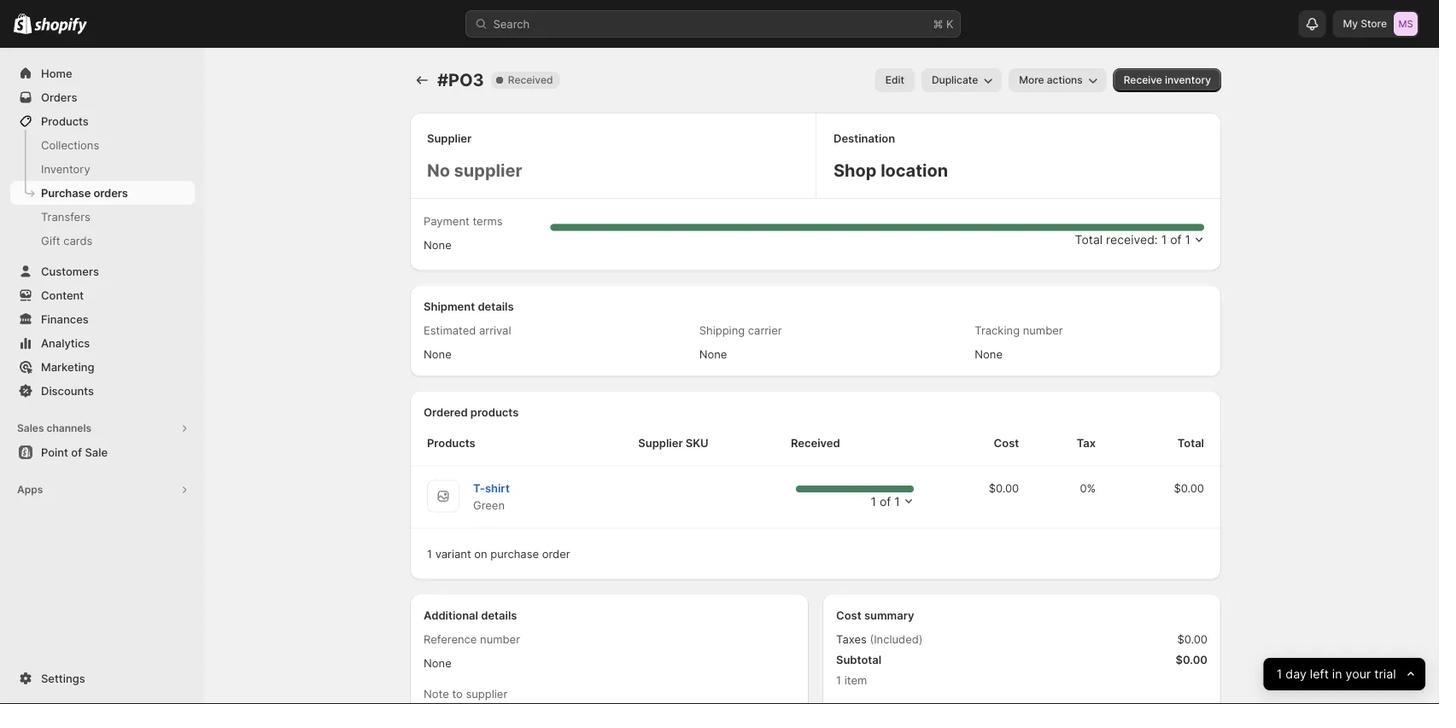 Task type: vqa. For each thing, say whether or not it's contained in the screenshot.
PAYMENT TERMS
yes



Task type: describe. For each thing, give the bounding box(es) containing it.
sales channels
[[17, 422, 91, 435]]

apps
[[17, 484, 43, 496]]

2 horizontal spatial of
[[1170, 233, 1182, 247]]

1 horizontal spatial received
[[791, 437, 840, 450]]

estimated
[[424, 324, 476, 337]]

edit
[[885, 74, 904, 86]]

ordered
[[424, 406, 468, 419]]

purchase orders
[[41, 186, 128, 199]]

reference number
[[424, 633, 520, 647]]

inventory
[[1165, 74, 1211, 86]]

location
[[881, 160, 948, 181]]

cards
[[63, 234, 93, 247]]

purchase
[[490, 548, 539, 561]]

0%
[[1080, 482, 1096, 495]]

my store image
[[1394, 12, 1418, 36]]

in
[[1332, 667, 1342, 682]]

shipping carrier
[[699, 324, 782, 337]]

my store
[[1343, 18, 1387, 30]]

additional
[[424, 609, 478, 623]]

taxes
[[836, 633, 867, 647]]

more actions
[[1019, 74, 1083, 86]]

terms
[[473, 214, 503, 228]]

estimated arrival
[[424, 324, 511, 337]]

0 vertical spatial supplier
[[454, 160, 522, 181]]

k
[[946, 17, 954, 30]]

my
[[1343, 18, 1358, 30]]

cost summary
[[836, 609, 914, 623]]

0 horizontal spatial products
[[41, 114, 89, 128]]

products link
[[10, 109, 195, 133]]

t-
[[473, 482, 485, 495]]

additional details
[[424, 609, 517, 623]]

order
[[542, 548, 570, 561]]

discounts
[[41, 384, 94, 398]]

⌘
[[933, 17, 943, 30]]

0 horizontal spatial shopify image
[[14, 13, 32, 34]]

receive inventory
[[1124, 74, 1211, 86]]

search
[[493, 17, 530, 30]]

(included)
[[870, 633, 923, 647]]

number for reference number
[[480, 633, 520, 647]]

1 day left in your trial
[[1277, 667, 1396, 682]]

gift
[[41, 234, 60, 247]]

point of sale
[[41, 446, 108, 459]]

t-shirt green
[[473, 482, 510, 512]]

1 day left in your trial button
[[1264, 658, 1425, 691]]

shipment details
[[424, 300, 514, 313]]

point of sale button
[[0, 441, 205, 465]]

transfers link
[[10, 205, 195, 229]]

details for shipment details
[[478, 300, 514, 313]]

to
[[452, 688, 463, 701]]

note to supplier
[[424, 688, 508, 701]]

sku
[[686, 437, 709, 450]]

1 vertical spatial supplier
[[466, 688, 508, 701]]

of for 1 of 1
[[880, 494, 891, 509]]

0 vertical spatial received
[[508, 74, 553, 86]]

receive
[[1124, 74, 1162, 86]]

payment
[[424, 214, 470, 228]]

transfers
[[41, 210, 90, 223]]

1 item
[[836, 674, 867, 687]]

cost for cost summary
[[836, 609, 861, 623]]

supplier for supplier
[[427, 132, 472, 145]]

supplier sku
[[638, 437, 709, 450]]

1 of 1 button
[[791, 485, 917, 511]]

customers link
[[10, 260, 195, 284]]

total received : 1 of 1
[[1075, 233, 1191, 247]]

orders link
[[10, 85, 195, 109]]

1 inside 'dropdown button'
[[1277, 667, 1282, 682]]

orders
[[41, 91, 77, 104]]

taxes (included)
[[836, 633, 923, 647]]

shirt
[[485, 482, 510, 495]]

1 variant on purchase order
[[427, 548, 570, 561]]

shop
[[834, 160, 877, 181]]

store
[[1361, 18, 1387, 30]]

arrival
[[479, 324, 511, 337]]

shop location
[[834, 160, 948, 181]]

ordered products
[[424, 406, 519, 419]]

content
[[41, 289, 84, 302]]

analytics
[[41, 336, 90, 350]]



Task type: locate. For each thing, give the bounding box(es) containing it.
0 horizontal spatial total
[[1075, 233, 1103, 247]]

details up reference number
[[481, 609, 517, 623]]

sale
[[85, 446, 108, 459]]

1 vertical spatial cost
[[836, 609, 861, 623]]

note
[[424, 688, 449, 701]]

none down estimated
[[424, 348, 452, 361]]

of left sale
[[71, 446, 82, 459]]

1 vertical spatial products
[[427, 437, 475, 450]]

0 horizontal spatial of
[[71, 446, 82, 459]]

none for reference number
[[424, 657, 452, 670]]

0 vertical spatial products
[[41, 114, 89, 128]]

0 vertical spatial details
[[478, 300, 514, 313]]

supplier
[[427, 132, 472, 145], [638, 437, 683, 450]]

of for point of sale
[[71, 446, 82, 459]]

0 vertical spatial cost
[[994, 437, 1019, 450]]

more
[[1019, 74, 1044, 86]]

1 horizontal spatial cost
[[994, 437, 1019, 450]]

left
[[1310, 667, 1329, 682]]

customers
[[41, 265, 99, 278]]

finances
[[41, 313, 89, 326]]

cost
[[994, 437, 1019, 450], [836, 609, 861, 623]]

of inside dropdown button
[[880, 494, 891, 509]]

marketing link
[[10, 355, 195, 379]]

tax
[[1077, 437, 1096, 450]]

of
[[1170, 233, 1182, 247], [71, 446, 82, 459], [880, 494, 891, 509]]

products
[[41, 114, 89, 128], [427, 437, 475, 450]]

trial
[[1375, 667, 1396, 682]]

none down payment
[[424, 238, 452, 252]]

sales
[[17, 422, 44, 435]]

products up collections
[[41, 114, 89, 128]]

received up the received products image
[[791, 437, 840, 450]]

settings link
[[10, 667, 195, 691]]

products
[[470, 406, 519, 419]]

of down the received products progress bar
[[880, 494, 891, 509]]

0 vertical spatial number
[[1023, 324, 1063, 337]]

cost for cost
[[994, 437, 1019, 450]]

subtotal
[[836, 654, 881, 667]]

none for tracking number
[[975, 348, 1003, 361]]

total
[[1075, 233, 1103, 247], [1178, 437, 1204, 450]]

shipment
[[424, 300, 475, 313]]

1 vertical spatial details
[[481, 609, 517, 623]]

1 horizontal spatial products
[[427, 437, 475, 450]]

0 horizontal spatial number
[[480, 633, 520, 647]]

number for tracking number
[[1023, 324, 1063, 337]]

total for total
[[1178, 437, 1204, 450]]

supplier right to
[[466, 688, 508, 701]]

supplier up "no" at top
[[427, 132, 472, 145]]

total received inventory progress bar
[[551, 224, 1204, 231]]

no supplier
[[427, 160, 522, 181]]

discounts link
[[10, 379, 195, 403]]

1 horizontal spatial supplier
[[638, 437, 683, 450]]

shopify image
[[14, 13, 32, 34], [34, 17, 87, 35]]

none down tracking
[[975, 348, 1003, 361]]

received products progress bar
[[796, 486, 914, 493]]

details
[[478, 300, 514, 313], [481, 609, 517, 623]]

edit link
[[875, 68, 915, 92]]

more actions button
[[1009, 68, 1107, 92]]

tracking number
[[975, 324, 1063, 337]]

duplicate
[[932, 74, 978, 86]]

received products image
[[796, 486, 914, 493]]

none down reference
[[424, 657, 452, 670]]

supplier
[[454, 160, 522, 181], [466, 688, 508, 701]]

0 horizontal spatial cost
[[836, 609, 861, 623]]

finances link
[[10, 307, 195, 331]]

collections
[[41, 138, 99, 152]]

of right :
[[1170, 233, 1182, 247]]

0 vertical spatial total
[[1075, 233, 1103, 247]]

received down search
[[508, 74, 553, 86]]

receive inventory link
[[1113, 68, 1221, 92]]

1 vertical spatial of
[[71, 446, 82, 459]]

1 vertical spatial received
[[791, 437, 840, 450]]

destination
[[834, 132, 895, 145]]

none for shipping carrier
[[699, 348, 727, 361]]

actions
[[1047, 74, 1083, 86]]

sales channels button
[[10, 417, 195, 441]]

#po3
[[437, 70, 484, 91]]

content link
[[10, 284, 195, 307]]

shipping
[[699, 324, 745, 337]]

0 vertical spatial supplier
[[427, 132, 472, 145]]

of inside button
[[71, 446, 82, 459]]

received
[[508, 74, 553, 86], [791, 437, 840, 450]]

home link
[[10, 61, 195, 85]]

carrier
[[748, 324, 782, 337]]

1 horizontal spatial number
[[1023, 324, 1063, 337]]

home
[[41, 67, 72, 80]]

1 horizontal spatial total
[[1178, 437, 1204, 450]]

details for additional details
[[481, 609, 517, 623]]

1 horizontal spatial shopify image
[[34, 17, 87, 35]]

analytics link
[[10, 331, 195, 355]]

collections link
[[10, 133, 195, 157]]

orders
[[93, 186, 128, 199]]

0 horizontal spatial received
[[508, 74, 553, 86]]

number down additional details
[[480, 633, 520, 647]]

supplier right "no" at top
[[454, 160, 522, 181]]

1 vertical spatial total
[[1178, 437, 1204, 450]]

received
[[1106, 233, 1155, 247]]

variant
[[435, 548, 471, 561]]

day
[[1286, 667, 1307, 682]]

:
[[1155, 233, 1158, 247]]

inventory link
[[10, 157, 195, 181]]

summary
[[864, 609, 914, 623]]

2 vertical spatial of
[[880, 494, 891, 509]]

t-shirt link
[[473, 482, 510, 495]]

supplier for supplier sku
[[638, 437, 683, 450]]

point
[[41, 446, 68, 459]]

payment terms
[[424, 214, 503, 228]]

none for estimated arrival
[[424, 348, 452, 361]]

0 horizontal spatial supplier
[[427, 132, 472, 145]]

gift cards link
[[10, 229, 195, 253]]

purchase orders link
[[10, 181, 195, 205]]

number
[[1023, 324, 1063, 337], [480, 633, 520, 647]]

1 vertical spatial number
[[480, 633, 520, 647]]

1 horizontal spatial of
[[880, 494, 891, 509]]

details up arrival
[[478, 300, 514, 313]]

$0.00
[[989, 482, 1019, 495], [1174, 482, 1204, 495], [1177, 633, 1208, 647], [1176, 654, 1208, 667]]

products down ordered on the bottom left of page
[[427, 437, 475, 450]]

total for total received : 1 of 1
[[1075, 233, 1103, 247]]

1 vertical spatial supplier
[[638, 437, 683, 450]]

⌘ k
[[933, 17, 954, 30]]

supplier left sku
[[638, 437, 683, 450]]

number right tracking
[[1023, 324, 1063, 337]]

cost left the tax
[[994, 437, 1019, 450]]

duplicate button
[[921, 68, 1002, 92]]

purchase
[[41, 186, 91, 199]]

apps button
[[10, 478, 195, 502]]

no
[[427, 160, 450, 181]]

on
[[474, 548, 487, 561]]

cost up taxes
[[836, 609, 861, 623]]

none for payment terms
[[424, 238, 452, 252]]

0 vertical spatial of
[[1170, 233, 1182, 247]]

channels
[[47, 422, 91, 435]]

marketing
[[41, 360, 94, 374]]

point of sale link
[[10, 441, 195, 465]]

none down shipping
[[699, 348, 727, 361]]

item
[[844, 674, 867, 687]]



